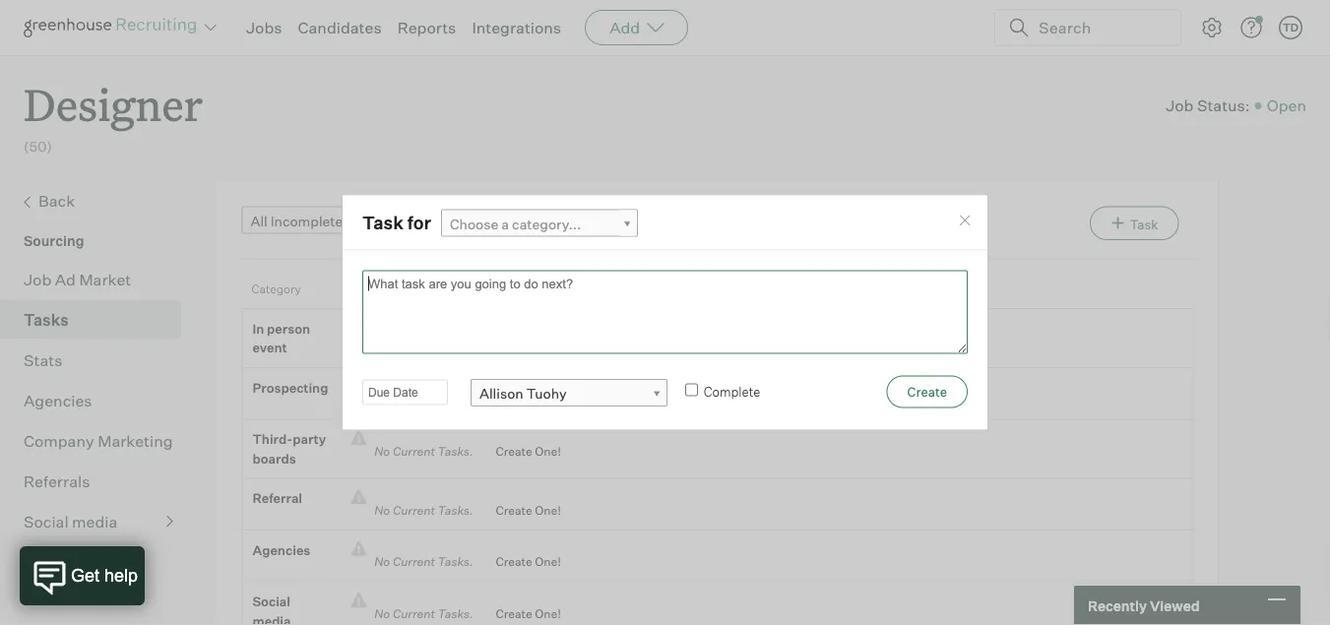 Task type: describe. For each thing, give the bounding box(es) containing it.
no for agencies
[[375, 555, 390, 570]]

0 horizontal spatial tasks
[[24, 310, 69, 330]]

sourcing
[[24, 232, 84, 249]]

company marketing link
[[24, 429, 173, 453]]

a
[[502, 215, 509, 232]]

Due Date text field
[[362, 380, 448, 405]]

viewed
[[1150, 597, 1200, 614]]

no current tasks. for referral
[[367, 503, 481, 518]]

tasks. for prospecting
[[438, 392, 473, 407]]

one! for agencies
[[535, 555, 561, 570]]

third-
[[253, 432, 293, 447]]

party
[[293, 432, 326, 447]]

switch applications element
[[199, 16, 223, 39]]

candidates link
[[298, 18, 382, 37]]

Complete checkbox
[[685, 383, 698, 396]]

task for task
[[350, 281, 376, 296]]

jobs
[[246, 18, 282, 37]]

designer link
[[24, 55, 203, 137]]

(50)
[[24, 138, 52, 155]]

job status:
[[1166, 96, 1251, 115]]

create one! link for agencies
[[481, 553, 561, 572]]

configure image
[[1201, 16, 1224, 39]]

none submit inside task for dialog
[[887, 376, 968, 408]]

create for prospecting
[[496, 392, 533, 407]]

add button
[[585, 10, 689, 45]]

no for social media
[[375, 606, 390, 621]]

td
[[1283, 21, 1299, 34]]

choose a category... link
[[441, 209, 638, 238]]

create for agencies
[[496, 555, 533, 570]]

recently viewed
[[1088, 597, 1200, 614]]

reports
[[398, 18, 456, 37]]

1 horizontal spatial social media
[[253, 594, 291, 625]]

td button
[[1280, 16, 1303, 39]]

1 vertical spatial media
[[253, 613, 291, 625]]

no current tasks. for third-party boards
[[367, 444, 481, 459]]

create one! link for social media
[[481, 604, 561, 624]]

job for job ad market
[[24, 270, 51, 289]]

in
[[253, 321, 264, 337]]

reports link
[[398, 18, 456, 37]]

stats link
[[24, 348, 173, 372]]

create one! for third-party boards
[[496, 444, 561, 459]]

no for third-party boards
[[375, 444, 390, 459]]

current for referral
[[393, 503, 435, 518]]

agencies link
[[24, 389, 173, 412]]

current for prospecting
[[393, 392, 435, 407]]

job ad market link
[[24, 268, 173, 291]]

add
[[610, 18, 640, 37]]

referrals
[[24, 471, 90, 491]]

create one! for agencies
[[496, 555, 561, 570]]

create one! for prospecting
[[496, 392, 561, 407]]

allison
[[480, 385, 524, 402]]

1 vertical spatial agencies
[[253, 542, 311, 558]]

market
[[79, 270, 131, 289]]

person
[[267, 321, 310, 337]]

company marketing
[[24, 431, 173, 451]]

task for dialog
[[342, 195, 989, 431]]

category...
[[512, 215, 582, 232]]

tasks. for social media
[[438, 606, 473, 621]]



Task type: vqa. For each thing, say whether or not it's contained in the screenshot.
Adriana Clark link
no



Task type: locate. For each thing, give the bounding box(es) containing it.
3 current from the top
[[393, 503, 435, 518]]

1 create from the top
[[496, 392, 533, 407]]

in person event
[[253, 321, 310, 356]]

job left status:
[[1166, 96, 1194, 115]]

2 one! from the top
[[535, 444, 561, 459]]

2 no from the top
[[375, 444, 390, 459]]

referral
[[253, 491, 302, 506]]

social media
[[24, 512, 118, 532], [253, 594, 291, 625]]

current for social media
[[393, 606, 435, 621]]

1 one! from the top
[[535, 392, 561, 407]]

boards
[[253, 451, 296, 467]]

0 horizontal spatial media
[[72, 512, 118, 532]]

create one! link for referral
[[481, 501, 561, 520]]

0 vertical spatial social
[[24, 512, 69, 532]]

5 create one! link from the top
[[481, 604, 561, 624]]

3 no from the top
[[375, 503, 390, 518]]

3 create one! from the top
[[496, 503, 561, 518]]

job for job status:
[[1166, 96, 1194, 115]]

2 no current tasks. from the top
[[367, 444, 481, 459]]

no current tasks.
[[367, 392, 481, 407], [367, 444, 481, 459], [367, 503, 481, 518], [367, 555, 481, 570], [367, 606, 481, 621]]

What task are you going to do next? text field
[[362, 270, 968, 354]]

4 one! from the top
[[535, 555, 561, 570]]

0 horizontal spatial job
[[24, 270, 51, 289]]

no current tasks. for prospecting
[[367, 392, 481, 407]]

5 tasks. from the top
[[438, 606, 473, 621]]

4 current from the top
[[393, 555, 435, 570]]

jobs link
[[246, 18, 282, 37]]

one! for social media
[[535, 606, 561, 621]]

one! for referral
[[535, 503, 561, 518]]

current for third-party boards
[[393, 444, 435, 459]]

tasks. for agencies
[[438, 555, 473, 570]]

integrations
[[472, 18, 562, 37]]

0 vertical spatial job
[[1166, 96, 1194, 115]]

3 create from the top
[[496, 503, 533, 518]]

tasks left "for"
[[346, 212, 384, 230]]

None submit
[[887, 376, 968, 408]]

create one! link for prospecting
[[481, 390, 561, 409]]

tasks up stats
[[24, 310, 69, 330]]

job left ad
[[24, 270, 51, 289]]

1 vertical spatial tasks
[[24, 310, 69, 330]]

one!
[[535, 392, 561, 407], [535, 444, 561, 459], [535, 503, 561, 518], [535, 555, 561, 570], [535, 606, 561, 621]]

1 no from the top
[[375, 392, 390, 407]]

create for social media
[[496, 606, 533, 621]]

tasks link
[[24, 308, 173, 332]]

social inside social media
[[253, 594, 291, 610]]

incomplete
[[271, 212, 343, 230]]

media
[[72, 512, 118, 532], [253, 613, 291, 625]]

status:
[[1198, 96, 1251, 115]]

job ad market
[[24, 270, 131, 289]]

task
[[362, 211, 404, 233], [1130, 216, 1159, 232], [350, 281, 376, 296]]

1 vertical spatial job
[[24, 270, 51, 289]]

candidates
[[298, 18, 382, 37]]

4 create one! from the top
[[496, 555, 561, 570]]

5 create from the top
[[496, 606, 533, 621]]

no for prospecting
[[375, 392, 390, 407]]

2 tasks. from the top
[[438, 444, 473, 459]]

1 horizontal spatial media
[[253, 613, 291, 625]]

no current tasks. for agencies
[[367, 555, 481, 570]]

create one! link for third-party boards
[[481, 442, 561, 461]]

stats
[[24, 350, 62, 370]]

social
[[24, 512, 69, 532], [253, 594, 291, 610]]

agencies down the referral
[[253, 542, 311, 558]]

tuohy
[[527, 385, 567, 402]]

3 tasks. from the top
[[438, 503, 473, 518]]

1 vertical spatial social
[[253, 594, 291, 610]]

back link
[[24, 189, 173, 214]]

4 no from the top
[[375, 555, 390, 570]]

create one! for referral
[[496, 503, 561, 518]]

2 create from the top
[[496, 444, 533, 459]]

0 horizontal spatial social
[[24, 512, 69, 532]]

agencies
[[24, 391, 92, 410], [253, 542, 311, 558]]

close image
[[958, 213, 973, 229]]

integrations link
[[472, 18, 562, 37]]

1 tasks. from the top
[[438, 392, 473, 407]]

1 create one! link from the top
[[481, 390, 561, 409]]

1 no current tasks. from the top
[[367, 392, 481, 407]]

task for sourcing
[[1130, 216, 1159, 232]]

2 current from the top
[[393, 444, 435, 459]]

create one! for social media
[[496, 606, 561, 621]]

no for referral
[[375, 503, 390, 518]]

switch applications image
[[203, 18, 219, 37]]

3 one! from the top
[[535, 503, 561, 518]]

1 vertical spatial social media
[[253, 594, 291, 625]]

tasks. for third-party boards
[[438, 444, 473, 459]]

tasks.
[[438, 392, 473, 407], [438, 444, 473, 459], [438, 503, 473, 518], [438, 555, 473, 570], [438, 606, 473, 621]]

company
[[24, 431, 94, 451]]

all
[[251, 212, 268, 230]]

td button
[[1276, 12, 1307, 43]]

no current tasks. for social media
[[367, 606, 481, 621]]

event
[[253, 340, 287, 356]]

4 tasks. from the top
[[438, 555, 473, 570]]

all incomplete tasks
[[251, 212, 384, 230]]

create one!
[[496, 392, 561, 407], [496, 444, 561, 459], [496, 503, 561, 518], [496, 555, 561, 570], [496, 606, 561, 621]]

no
[[375, 392, 390, 407], [375, 444, 390, 459], [375, 503, 390, 518], [375, 555, 390, 570], [375, 606, 390, 621]]

complete
[[704, 383, 761, 399]]

agencies up the company
[[24, 391, 92, 410]]

job
[[1166, 96, 1194, 115], [24, 270, 51, 289]]

1 create one! from the top
[[496, 392, 561, 407]]

1 horizontal spatial agencies
[[253, 542, 311, 558]]

create one! link
[[481, 390, 561, 409], [481, 442, 561, 461], [481, 501, 561, 520], [481, 553, 561, 572], [481, 604, 561, 624]]

marketing
[[98, 431, 173, 451]]

4 no current tasks. from the top
[[367, 555, 481, 570]]

2 create one! link from the top
[[481, 442, 561, 461]]

create
[[496, 392, 533, 407], [496, 444, 533, 459], [496, 503, 533, 518], [496, 555, 533, 570], [496, 606, 533, 621]]

5 create one! from the top
[[496, 606, 561, 621]]

back
[[38, 191, 75, 210]]

one! for prospecting
[[535, 392, 561, 407]]

one! for third-party boards
[[535, 444, 561, 459]]

choose a category...
[[450, 215, 582, 232]]

1 horizontal spatial job
[[1166, 96, 1194, 115]]

tasks. for referral
[[438, 503, 473, 518]]

social media link
[[24, 510, 173, 534]]

designer (50)
[[24, 75, 203, 155]]

current
[[393, 392, 435, 407], [393, 444, 435, 459], [393, 503, 435, 518], [393, 555, 435, 570], [393, 606, 435, 621]]

prospecting
[[253, 380, 328, 396]]

create for third-party boards
[[496, 444, 533, 459]]

1 current from the top
[[393, 392, 435, 407]]

category
[[252, 281, 301, 296]]

0 vertical spatial media
[[72, 512, 118, 532]]

5 one! from the top
[[535, 606, 561, 621]]

3 create one! link from the top
[[481, 501, 561, 520]]

0 horizontal spatial social media
[[24, 512, 118, 532]]

4 create one! link from the top
[[481, 553, 561, 572]]

tasks
[[346, 212, 384, 230], [24, 310, 69, 330]]

designer
[[24, 75, 203, 133]]

Top navigation search text field
[[1031, 8, 1169, 47]]

third-party boards
[[253, 432, 326, 467]]

create for referral
[[496, 503, 533, 518]]

5 no current tasks. from the top
[[367, 606, 481, 621]]

4 create from the top
[[496, 555, 533, 570]]

all incomplete tasks link
[[242, 207, 421, 235]]

0 vertical spatial tasks
[[346, 212, 384, 230]]

3 no current tasks. from the top
[[367, 503, 481, 518]]

5 no from the top
[[375, 606, 390, 621]]

0 vertical spatial agencies
[[24, 391, 92, 410]]

2 create one! from the top
[[496, 444, 561, 459]]

1 horizontal spatial social
[[253, 594, 291, 610]]

0 horizontal spatial agencies
[[24, 391, 92, 410]]

task for
[[362, 211, 432, 233]]

task inside dialog
[[362, 211, 404, 233]]

1 horizontal spatial tasks
[[346, 212, 384, 230]]

open
[[1267, 96, 1307, 115]]

referrals link
[[24, 470, 173, 493]]

current for agencies
[[393, 555, 435, 570]]

allison tuohy link
[[471, 379, 668, 408]]

5 current from the top
[[393, 606, 435, 621]]

for
[[407, 211, 432, 233]]

allison tuohy
[[480, 385, 567, 402]]

ad
[[55, 270, 76, 289]]

0 vertical spatial social media
[[24, 512, 118, 532]]

recently
[[1088, 597, 1148, 614]]

choose
[[450, 215, 499, 232]]



